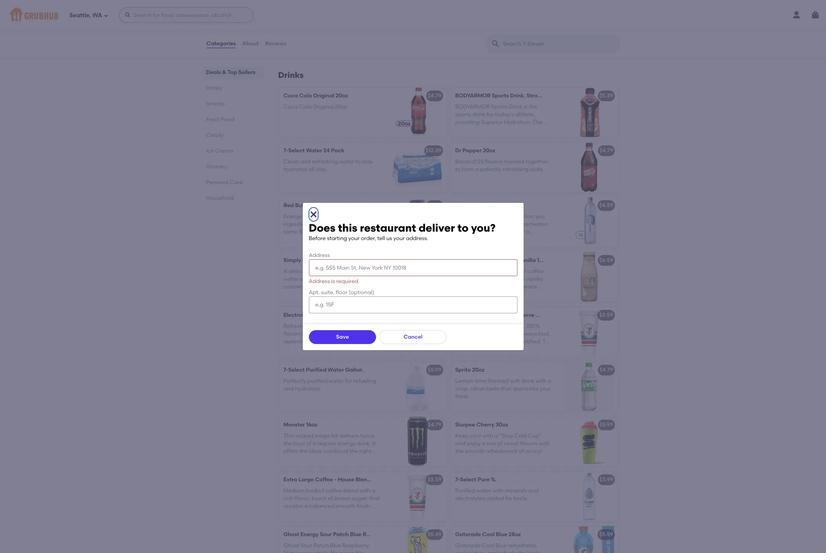 Task type: vqa. For each thing, say whether or not it's contained in the screenshot.


Task type: locate. For each thing, give the bounding box(es) containing it.
refreshing up day.
[[312, 158, 338, 165]]

and inside clean and refreshing water to stay hydrated all day.
[[301, 158, 311, 165]]

12oz
[[306, 202, 317, 209]]

crisp down "different"
[[328, 37, 341, 43]]

for down hydration
[[518, 229, 525, 235]]

coffee left house
[[315, 477, 333, 483]]

energy up ingredients
[[284, 213, 302, 220]]

sprite 20oz image
[[561, 362, 618, 412]]

2 vertical spatial 7-
[[456, 477, 460, 483]]

blue inside gatorade cool blue rehydrates, replenishes, and refuels the body
[[496, 542, 507, 549]]

select for water
[[288, 147, 305, 154]]

0 vertical spatial 24oz
[[567, 312, 579, 319]]

cool for 28oz
[[483, 532, 495, 538]]

1 horizontal spatial hydrated
[[333, 331, 357, 337]]

$4.79
[[428, 93, 442, 99], [600, 147, 614, 154], [600, 367, 614, 373], [428, 422, 442, 428]]

and inside purity you can taste; hydration you can feel. vapor distilled smartwater with added electrolytes for a distinctive pure and crisp taste.
[[497, 237, 507, 243]]

coca cola original 20oz image
[[389, 88, 446, 137]]

you up feel.
[[472, 213, 481, 220]]

1 horizontal spatial flavors
[[486, 158, 503, 165]]

mix
[[487, 440, 496, 447]]

some
[[284, 229, 298, 235]]

- left 7
[[506, 312, 509, 319]]

with up quenches
[[536, 378, 547, 384]]

2 horizontal spatial flavors
[[521, 440, 538, 447]]

large for extra large coffee - house blend 24oz
[[299, 477, 314, 483]]

snacks tab
[[206, 100, 260, 108]]

1 vertical spatial select
[[288, 367, 305, 373]]

and up all
[[301, 158, 311, 165]]

$4.79 for blend of 23 flavors married together to form a pefectly refreshing soda.
[[600, 147, 614, 154]]

coffee left 7
[[487, 312, 505, 319]]

0 horizontal spatial 24oz
[[372, 477, 384, 483]]

and up "during"
[[359, 331, 369, 337]]

28oz right 'banana'
[[580, 93, 592, 99]]

hydrated down clean
[[284, 166, 307, 173]]

onion
[[298, 45, 313, 51]]

1 vertical spatial the
[[456, 448, 464, 455]]

0 vertical spatial flavors
[[486, 158, 503, 165]]

group
[[305, 229, 321, 235]]

1 horizontal spatial can
[[482, 213, 492, 220]]

purified down 7-select pure 1l
[[456, 488, 475, 494]]

your
[[349, 235, 360, 242], [394, 235, 405, 242], [540, 386, 551, 392]]

your right quenches
[[540, 386, 551, 392]]

reviews
[[265, 40, 287, 47]]

of up divine
[[521, 268, 526, 275]]

7- for 7-select purified water gallon
[[284, 367, 289, 373]]

water left 24 on the top left
[[306, 147, 322, 154]]

0 horizontal spatial smartwater
[[456, 202, 487, 209]]

not
[[351, 276, 359, 282]]

e,g. 15F search field
[[309, 297, 518, 313]]

0 horizontal spatial 28oz
[[509, 532, 521, 538]]

7- left 'pure' in the right of the page
[[456, 477, 460, 483]]

0 vertical spatial gatorade
[[456, 532, 481, 538]]

1 horizontal spatial drink
[[522, 378, 535, 384]]

1 vertical spatial drink
[[522, 378, 535, 384]]

your right us
[[394, 235, 405, 242]]

0 vertical spatial electrolytes
[[486, 229, 517, 235]]

0 vertical spatial strawberry
[[527, 93, 556, 99]]

2 horizontal spatial the
[[518, 550, 526, 553]]

7- up clean
[[284, 147, 289, 154]]

to inside does this restaurant deliver to you? before starting your order, tell us your address.
[[458, 221, 469, 234]]

electrolytes down the keep
[[318, 338, 349, 345]]

a inside blend of 23 flavors married together to form a pefectly refreshing soda.
[[476, 166, 479, 173]]

to down purity
[[458, 221, 469, 234]]

purity
[[456, 213, 470, 220]]

a down hydration
[[526, 229, 530, 235]]

2 horizontal spatial electrolytes
[[486, 229, 517, 235]]

refreshment
[[486, 448, 518, 455]]

water
[[340, 158, 355, 165], [284, 276, 299, 282], [329, 378, 344, 384], [477, 488, 492, 494]]

refreshing inside blend of 23 flavors married together to form a pefectly refreshing soda.
[[503, 166, 529, 173]]

2 address from the top
[[309, 278, 330, 285]]

1 gatorade from the top
[[456, 532, 481, 538]]

1 vertical spatial 16oz
[[392, 532, 403, 538]]

deals & top sellers tab
[[206, 68, 260, 76]]

0 vertical spatial water
[[306, 147, 322, 154]]

$3.59
[[600, 312, 614, 319], [428, 477, 442, 483]]

7-select pure 1l image
[[561, 472, 618, 522]]

can down purity
[[456, 221, 466, 227]]

flavor.
[[456, 284, 471, 290]]

cool inside gatorade cool blue rehydrates, replenishes, and refuels the body
[[482, 542, 495, 549]]

and right kiwi at the left bottom of page
[[324, 323, 334, 329]]

electrolytes
[[486, 229, 517, 235], [318, 338, 349, 345], [456, 495, 486, 502]]

to right fun
[[293, 37, 299, 43]]

drinks down zesty in the top of the page
[[278, 70, 304, 80]]

blue
[[350, 532, 362, 538], [496, 532, 508, 538], [496, 542, 507, 549]]

address down orange at left top
[[309, 278, 330, 285]]

select up clean
[[288, 147, 305, 154]]

16oz right raspberry
[[392, 532, 403, 538]]

2 vertical spatial the
[[518, 550, 526, 553]]

energy left "sour"
[[301, 532, 319, 538]]

1 vertical spatial for
[[345, 378, 352, 384]]

cup"
[[529, 433, 542, 439]]

us
[[387, 235, 392, 242]]

of inside blend of 23 flavors married together to form a pefectly refreshing soda.
[[472, 158, 477, 165]]

a left the rich
[[474, 291, 478, 298]]

0 horizontal spatial flavors
[[284, 331, 301, 337]]

1 horizontal spatial 28oz
[[580, 93, 592, 99]]

1 vertical spatial water
[[328, 367, 344, 373]]

you right the keep
[[323, 331, 332, 337]]

1 horizontal spatial -
[[506, 312, 509, 319]]

e,g. 555 Main St, New York NY 10018 search field
[[309, 260, 518, 276]]

and down the 'keep'
[[456, 440, 466, 447]]

undeniably
[[502, 291, 531, 298]]

kiwi
[[339, 312, 350, 319]]

hydrated
[[284, 166, 307, 173], [333, 331, 357, 337]]

1 vertical spatial added
[[487, 495, 504, 502]]

water
[[306, 147, 322, 154], [328, 367, 344, 373]]

from up not
[[358, 268, 371, 275]]

0 horizontal spatial coffee
[[315, 477, 333, 483]]

with up flavor
[[311, 37, 322, 43]]

0 horizontal spatial large
[[299, 477, 314, 483]]

blend right house
[[356, 477, 371, 483]]

and down taurine,
[[347, 229, 357, 235]]

perfectly
[[284, 378, 307, 384]]

onion
[[314, 21, 330, 28]]

0 horizontal spatial svg image
[[104, 13, 108, 18]]

flavors up an
[[521, 440, 538, 447]]

smartwater up purity
[[456, 202, 487, 209]]

1 vertical spatial -
[[335, 477, 337, 483]]

pefectly
[[481, 166, 502, 173]]

1 vertical spatial hydrated
[[333, 331, 357, 337]]

2 original from the top
[[313, 103, 334, 110]]

$5.29
[[428, 312, 442, 319]]

flavors up replenish
[[284, 331, 301, 337]]

0 horizontal spatial added
[[468, 229, 485, 235]]

coca
[[284, 93, 298, 99], [284, 103, 298, 110]]

gatorade
[[456, 532, 481, 538], [456, 542, 481, 549]]

clean
[[471, 386, 485, 392]]

0 horizontal spatial drink
[[303, 213, 316, 220]]

milk,
[[467, 276, 479, 282]]

and down the perfectly
[[284, 386, 294, 392]]

$5.99
[[428, 202, 442, 209], [428, 367, 442, 373], [600, 422, 614, 428]]

0 horizontal spatial electrolytes
[[318, 338, 349, 345]]

cool for rehydrates,
[[482, 542, 495, 549]]

with up distinctive at top right
[[456, 229, 467, 235]]

highly
[[346, 213, 362, 220]]

select for purified
[[288, 367, 305, 373]]

water inside perfectly purified water for refueling and hydration.
[[329, 378, 344, 384]]

with up 'arabica'
[[498, 276, 509, 282]]

a inside purity you can taste; hydration you can feel. vapor distilled smartwater with added electrolytes for a distinctive pure and crisp taste.
[[526, 229, 530, 235]]

can up vapor
[[482, 213, 492, 220]]

purified up purified
[[306, 367, 327, 373]]

delicious
[[289, 268, 312, 275]]

for down minerals
[[506, 495, 513, 502]]

you right hydration
[[536, 213, 545, 220]]

for inside perfectly purified water for refueling and hydration.
[[345, 378, 352, 384]]

1l right 'pure' in the right of the page
[[491, 477, 497, 483]]

water up perfectly purified water for refueling and hydration.
[[328, 367, 344, 373]]

and down the juice
[[339, 276, 349, 282]]

apt, suite, floor (optional)
[[309, 289, 375, 296]]

the down the keep
[[309, 338, 317, 345]]

juice
[[333, 268, 346, 275]]

0 vertical spatial $3.59
[[600, 312, 614, 319]]

0 vertical spatial drink
[[303, 213, 316, 220]]

sprite
[[456, 367, 471, 373]]

20oz
[[336, 93, 348, 99], [335, 103, 347, 110], [483, 147, 496, 154], [473, 367, 485, 373]]

0 horizontal spatial refreshing
[[312, 158, 338, 165]]

monster 16oz image
[[389, 417, 446, 467]]

beverage.
[[456, 299, 482, 306]]

$4.59
[[600, 202, 614, 209]]

1 cool from the top
[[483, 532, 495, 538]]

cancel
[[404, 334, 423, 340]]

a up mixed
[[479, 268, 483, 275]]

0 vertical spatial coca
[[284, 93, 298, 99]]

2 vertical spatial $5.99
[[600, 422, 614, 428]]

1 vertical spatial cool
[[482, 542, 495, 549]]

24oz right house
[[372, 477, 384, 483]]

a right soft
[[548, 378, 552, 384]]

0 vertical spatial drinks
[[278, 70, 304, 80]]

monster
[[284, 422, 305, 428]]

minerals
[[505, 488, 527, 494]]

flavored
[[331, 21, 353, 28]]

0 horizontal spatial you
[[323, 331, 332, 337]]

flavors up pefectly
[[486, 158, 503, 165]]

strawberry up kiwi at the left bottom of page
[[309, 312, 338, 319]]

starbucks frappuccino vanilla 13.7oz
[[456, 257, 553, 264]]

1 vertical spatial $5.99
[[428, 367, 442, 373]]

fresh food
[[206, 116, 235, 123]]

1 coca cola original 20oz from the top
[[284, 93, 348, 99]]

- for house
[[335, 477, 337, 483]]

2 vertical spatial for
[[506, 495, 513, 502]]

smartwater inside purity you can taste; hydration you can feel. vapor distilled smartwater with added electrolytes for a distinctive pure and crisp taste.
[[517, 221, 548, 227]]

0 horizontal spatial for
[[345, 378, 352, 384]]

0 vertical spatial added
[[468, 229, 485, 235]]

1 vertical spatial refreshing
[[503, 166, 529, 173]]

drink down 12oz
[[303, 213, 316, 220]]

16oz right monster
[[306, 422, 318, 428]]

a
[[284, 29, 287, 36], [324, 37, 327, 43], [476, 166, 479, 173], [526, 229, 530, 235], [479, 268, 483, 275], [474, 291, 478, 298], [548, 378, 552, 384], [495, 433, 498, 439], [482, 440, 486, 447]]

household tab
[[206, 194, 260, 202]]

creamy
[[484, 268, 504, 275]]

7- up the perfectly
[[284, 367, 289, 373]]

drink up quenches
[[522, 378, 535, 384]]

24oz right colombian
[[567, 312, 579, 319]]

crisp
[[328, 37, 341, 43], [508, 237, 521, 243]]

coffee for house
[[315, 477, 333, 483]]

0 vertical spatial purified
[[306, 367, 327, 373]]

extra for extra large coffee - 7 reserve colombian 24oz
[[456, 312, 469, 319]]

floor
[[336, 289, 348, 296]]

blue up refuels
[[496, 542, 507, 549]]

and inside keep cool with a "stay cold cup" and enjoy a mix of sweet flavors with the smooth refreshment of an icy!
[[456, 440, 466, 447]]

1 vertical spatial smartwater
[[517, 221, 548, 227]]

and right minerals
[[529, 488, 539, 494]]

select up the perfectly
[[288, 367, 305, 373]]

about button
[[242, 30, 259, 58]]

vitamins,
[[322, 229, 346, 235]]

large for extra large coffee - 7 reserve colombian 24oz
[[471, 312, 486, 319]]

drink inside lemon-lime flavored soft drink with a crisp, clean taste that quenches your thirst.
[[522, 378, 535, 384]]

0 vertical spatial select
[[288, 147, 305, 154]]

address for address
[[309, 252, 330, 259]]

strawberry right "drink,"
[[527, 93, 556, 99]]

1 horizontal spatial blend
[[456, 158, 470, 165]]

blend
[[456, 158, 470, 165], [356, 477, 371, 483]]

1 vertical spatial extra
[[284, 477, 297, 483]]

1 vertical spatial gatorade
[[456, 542, 481, 549]]

a down the '23'
[[476, 166, 479, 173]]

and inside gatorade cool blue rehydrates, replenishes, and refuels the body
[[488, 550, 498, 553]]

lime
[[476, 378, 487, 384]]

required.
[[337, 278, 360, 285]]

refreshing
[[284, 323, 311, 329]]

sour
[[320, 532, 332, 538]]

replenish
[[284, 338, 307, 345]]

to left form
[[456, 166, 461, 173]]

1 vertical spatial electrolytes
[[318, 338, 349, 345]]

0 vertical spatial blend
[[456, 158, 470, 165]]

coffee for 7
[[487, 312, 505, 319]]

0 horizontal spatial hydrated
[[284, 166, 307, 173]]

1 vertical spatial coca
[[284, 103, 298, 110]]

0 vertical spatial smartwater
[[456, 202, 487, 209]]

0 horizontal spatial blend
[[356, 477, 371, 483]]

gatorade cool blue 28oz image
[[561, 527, 618, 553]]

gatorade inside gatorade cool blue rehydrates, replenishes, and refuels the body
[[456, 542, 481, 549]]

divine
[[510, 276, 525, 282]]

1 address from the top
[[309, 252, 330, 259]]

$5.99 for sprite
[[428, 367, 442, 373]]

with inside purified water with minerals and electrolytes added for taste.
[[493, 488, 504, 494]]

refueling
[[354, 378, 377, 384]]

drink inside energy drink containing highly quality ingredients of caffeine, taurine, some b-group vitamins, and sugars.
[[303, 213, 316, 220]]

2 coca from the top
[[284, 103, 298, 110]]

to inside clean and refreshing water to stay hydrated all day.
[[356, 158, 361, 165]]

0 vertical spatial taste.
[[522, 237, 537, 243]]

personal care tab
[[206, 178, 260, 186]]

water down pack
[[340, 158, 355, 165]]

gatorade for gatorade cool blue 28oz
[[456, 532, 481, 538]]

- left house
[[335, 477, 337, 483]]

and down "that's"
[[362, 37, 372, 43]]

0 horizontal spatial 16oz
[[306, 422, 318, 428]]

texture
[[342, 37, 361, 43]]

to left the keep
[[302, 331, 308, 337]]

1 horizontal spatial added
[[487, 495, 504, 502]]

2 horizontal spatial your
[[540, 386, 551, 392]]

0 vertical spatial -
[[506, 312, 509, 319]]

purified
[[306, 367, 327, 373], [456, 488, 475, 494]]

taste;
[[494, 213, 508, 220]]

1 horizontal spatial drinks
[[278, 70, 304, 80]]

tell
[[378, 235, 385, 242]]

1 vertical spatial large
[[299, 477, 314, 483]]

1 vertical spatial purified
[[456, 488, 475, 494]]

1 vertical spatial coffee
[[315, 477, 333, 483]]

hydration.
[[295, 386, 322, 392]]

the inside keep cool with a "stay cold cup" and enjoy a mix of sweet flavors with the smooth refreshment of an icy!
[[456, 448, 464, 455]]

0 horizontal spatial -
[[335, 477, 337, 483]]

gatorade cool blue rehydrates, replenishes, and refuels the body
[[456, 542, 542, 553]]

for down gallon
[[345, 378, 352, 384]]

added down feel.
[[468, 229, 485, 235]]

personal
[[206, 179, 229, 186]]

0 vertical spatial can
[[482, 213, 492, 220]]

to inside the funyuns® onion flavored rings are a deliciously different snack that's fun to eat, with a crisp texture and zesty onion flavor
[[293, 37, 299, 43]]

of
[[472, 158, 477, 165], [314, 221, 319, 227], [521, 268, 526, 275], [498, 440, 503, 447], [519, 448, 524, 455]]

of left an
[[519, 448, 524, 455]]

to left stay
[[356, 158, 361, 165]]

1 vertical spatial 1l
[[491, 477, 497, 483]]

energy inside energy drink containing highly quality ingredients of caffeine, taurine, some b-group vitamins, and sugars.
[[284, 213, 302, 220]]

reviews button
[[265, 30, 287, 58]]

drink,
[[511, 93, 526, 99]]

0 horizontal spatial drinks
[[206, 85, 222, 91]]

smartwater down hydration
[[517, 221, 548, 227]]

1 horizontal spatial your
[[394, 235, 405, 242]]

deals & top sellers
[[206, 69, 256, 76]]

2 vertical spatial select
[[460, 477, 477, 483]]

for
[[518, 229, 525, 235], [345, 378, 352, 384], [506, 495, 513, 502]]

0 horizontal spatial crisp
[[328, 37, 341, 43]]

strawberry
[[335, 323, 363, 329]]

blue up gatorade cool blue rehydrates, replenishes, and refuels the body
[[496, 532, 508, 538]]

2 horizontal spatial svg image
[[309, 210, 318, 219]]

can
[[482, 213, 492, 220], [456, 221, 466, 227]]

snacks
[[206, 101, 225, 107]]

flavors inside refreshing kiwi and strawberry flavors to keep you hydrated and replenish the electrolytes lost during exercise.
[[284, 331, 301, 337]]

1l up vapor
[[488, 202, 493, 209]]

$4.79 for lemon-lime flavored soft drink with a crisp, clean taste that quenches your thirst.
[[600, 367, 614, 373]]

0 vertical spatial 7-
[[284, 147, 289, 154]]

distilled
[[496, 221, 516, 227]]

crisp inside purity you can taste; hydration you can feel. vapor distilled smartwater with added electrolytes for a distinctive pure and crisp taste.
[[508, 237, 521, 243]]

2 vertical spatial electrolytes
[[456, 495, 486, 502]]

1 vertical spatial coca cola original 20oz
[[284, 103, 347, 110]]

with up icy! at the bottom right of page
[[539, 440, 550, 447]]

fresh
[[206, 116, 220, 123]]

with inside lemon-lime flavored soft drink with a crisp, clean taste that quenches your thirst.
[[536, 378, 547, 384]]

electrolytes down 7-select pure 1l
[[456, 495, 486, 502]]

flavor
[[314, 45, 329, 51]]

with inside purity you can taste; hydration you can feel. vapor distilled smartwater with added electrolytes for a distinctive pure and crisp taste.
[[456, 229, 467, 235]]

crisp down distilled
[[508, 237, 521, 243]]

water down 7-select purified water gallon
[[329, 378, 344, 384]]

water down 'pure' in the right of the page
[[477, 488, 492, 494]]

the left smooth
[[456, 448, 464, 455]]

1 horizontal spatial smartwater
[[517, 221, 548, 227]]

feel.
[[467, 221, 478, 227]]

a up fun
[[284, 29, 287, 36]]

0 vertical spatial address
[[309, 252, 330, 259]]

of left the '23'
[[472, 158, 477, 165]]

the down rehydrates,
[[518, 550, 526, 553]]

your down this
[[349, 235, 360, 242]]

1 vertical spatial energy
[[301, 532, 319, 538]]

1 vertical spatial can
[[456, 221, 466, 227]]

ice cream
[[206, 148, 234, 154]]

from right not
[[361, 276, 373, 282]]

with up mix
[[483, 433, 494, 439]]

2 cool from the top
[[482, 542, 495, 549]]

svg image
[[811, 10, 821, 20]]

blue for gatorade cool blue 28oz
[[496, 532, 508, 538]]

added down 'pure' in the right of the page
[[487, 495, 504, 502]]

0 vertical spatial crisp
[[328, 37, 341, 43]]

drinks down deals
[[206, 85, 222, 91]]

$6.59
[[600, 257, 614, 264]]

1 vertical spatial flavors
[[284, 331, 301, 337]]

refreshing
[[312, 158, 338, 165], [503, 166, 529, 173]]

and left refuels
[[488, 550, 498, 553]]

drinks tab
[[206, 84, 260, 92]]

0 vertical spatial extra
[[456, 312, 469, 319]]

ice cream tab
[[206, 147, 260, 155]]

1 vertical spatial 28oz
[[509, 532, 521, 538]]

2 gatorade from the top
[[456, 542, 481, 549]]

your inside lemon-lime flavored soft drink with a crisp, clean taste that quenches your thirst.
[[540, 386, 551, 392]]

select
[[288, 147, 305, 154], [288, 367, 305, 373], [460, 477, 477, 483]]

svg image
[[125, 12, 131, 18], [104, 13, 108, 18], [309, 210, 318, 219]]

categories
[[207, 40, 236, 47]]

cool
[[483, 532, 495, 538], [482, 542, 495, 549]]

refreshing down married at top
[[503, 166, 529, 173]]

rings
[[355, 21, 369, 28]]

1 horizontal spatial the
[[456, 448, 464, 455]]

the inside refreshing kiwi and strawberry flavors to keep you hydrated and replenish the electrolytes lost during exercise.
[[309, 338, 317, 345]]



Task type: describe. For each thing, give the bounding box(es) containing it.
main navigation navigation
[[0, 0, 827, 30]]

electrolit strawberry kiwi 21oz image
[[389, 307, 446, 357]]

funyuns®
[[284, 21, 312, 28]]

of inside discover a creamy blend of coffee and milk, mixed with divine vanilla flavor. the finest arabica beans create a rich and undeniably luscious beverage.
[[521, 268, 526, 275]]

simply orange juice 52oz image
[[389, 252, 446, 302]]

during
[[360, 338, 377, 345]]

funyuns onion flavored rings 6oz image
[[389, 6, 446, 55]]

you inside refreshing kiwi and strawberry flavors to keep you hydrated and replenish the electrolytes lost during exercise.
[[323, 331, 332, 337]]

enjoy
[[467, 440, 481, 447]]

hydration
[[510, 213, 535, 220]]

stay
[[362, 158, 373, 165]]

0 horizontal spatial your
[[349, 235, 360, 242]]

$3.59 for extra large coffee - 7 reserve colombian 24oz
[[600, 312, 614, 319]]

7-select purified water gallon
[[284, 367, 363, 373]]

- for 7
[[506, 312, 509, 319]]

1 vertical spatial strawberry
[[309, 312, 338, 319]]

1 vertical spatial 24oz
[[372, 477, 384, 483]]

24
[[324, 147, 330, 154]]

containing
[[317, 213, 345, 220]]

dr
[[456, 147, 462, 154]]

vapor
[[479, 221, 495, 227]]

hydrated inside refreshing kiwi and strawberry flavors to keep you hydrated and replenish the electrolytes lost during exercise.
[[333, 331, 357, 337]]

hydrated inside clean and refreshing water to stay hydrated all day.
[[284, 166, 307, 173]]

quality
[[363, 213, 381, 220]]

red bull 12oz
[[284, 202, 317, 209]]

orange
[[303, 257, 323, 264]]

1 vertical spatial from
[[361, 276, 373, 282]]

simply orange juice 52oz
[[284, 257, 352, 264]]

bodyarmor sports drink, strawberry banana 28oz image
[[561, 88, 618, 137]]

rehydrates,
[[509, 542, 538, 549]]

taste. inside purity you can taste; hydration you can feel. vapor distilled smartwater with added electrolytes for a distinctive pure and crisp taste.
[[522, 237, 537, 243]]

1 cola from the top
[[299, 93, 312, 99]]

seattle,
[[69, 12, 91, 19]]

monster 16oz
[[284, 422, 318, 428]]

7- for 7-select water 24 pack
[[284, 147, 289, 154]]

grocery
[[206, 163, 227, 170]]

1 horizontal spatial strawberry
[[527, 93, 556, 99]]

pack
[[331, 147, 345, 154]]

grocery tab
[[206, 163, 260, 171]]

blend
[[505, 268, 520, 275]]

and inside the funyuns® onion flavored rings are a deliciously different snack that's fun to eat, with a crisp texture and zesty onion flavor
[[362, 37, 372, 43]]

2 coca cola original 20oz from the top
[[284, 103, 347, 110]]

extra large coffee - 7 reserve colombian 24oz image
[[561, 307, 618, 357]]

water inside clean and refreshing water to stay hydrated all day.
[[340, 158, 355, 165]]

bull
[[295, 202, 305, 209]]

with inside the funyuns® onion flavored rings are a deliciously different snack that's fun to eat, with a crisp texture and zesty onion flavor
[[311, 37, 322, 43]]

blue right patch
[[350, 532, 362, 538]]

of inside energy drink containing highly quality ingredients of caffeine, taurine, some b-group vitamins, and sugars.
[[314, 221, 319, 227]]

extra for extra large coffee - house blend 24oz
[[284, 477, 297, 483]]

drinks inside tab
[[206, 85, 222, 91]]

1 horizontal spatial you
[[472, 213, 481, 220]]

suite,
[[321, 289, 335, 296]]

to inside refreshing kiwi and strawberry flavors to keep you hydrated and replenish the electrolytes lost during exercise.
[[302, 331, 308, 337]]

extra large coffee - house blend 24oz image
[[389, 472, 446, 522]]

select for pure
[[460, 477, 477, 483]]

refreshing kiwi and strawberry flavors to keep you hydrated and replenish the electrolytes lost during exercise.
[[284, 323, 377, 353]]

a left mix
[[482, 440, 486, 447]]

smartwater 1l image
[[561, 197, 618, 247]]

energy drink containing highly quality ingredients of caffeine, taurine, some b-group vitamins, and sugars.
[[284, 213, 381, 235]]

reserve
[[514, 312, 535, 319]]

crisp inside the funyuns® onion flavored rings are a deliciously different snack that's fun to eat, with a crisp texture and zesty onion flavor
[[328, 37, 341, 43]]

keep cool with a "stay cold cup" and enjoy a mix of sweet flavors with the smooth refreshment of an icy!
[[456, 433, 550, 455]]

purified inside purified water with minerals and electrolytes added for taste.
[[456, 488, 475, 494]]

added inside purified water with minerals and electrolytes added for taste.
[[487, 495, 504, 502]]

kiwi
[[313, 323, 322, 329]]

form
[[462, 166, 474, 173]]

fresh food tab
[[206, 115, 260, 124]]

taurine,
[[346, 221, 366, 227]]

and inside perfectly purified water for refueling and hydration.
[[284, 386, 294, 392]]

0 horizontal spatial water
[[306, 147, 322, 154]]

and inside a delicious orange juice free from water or preservtives and not from concentrate.
[[339, 276, 349, 282]]

food
[[221, 116, 235, 123]]

$5.99 for smartwater
[[428, 202, 442, 209]]

ghost energy sour patch blue raspberry 16oz image
[[389, 527, 446, 553]]

simply
[[284, 257, 301, 264]]

1 coca from the top
[[284, 93, 298, 99]]

electrolytes inside refreshing kiwi and strawberry flavors to keep you hydrated and replenish the electrolytes lost during exercise.
[[318, 338, 349, 345]]

starbucks frappuccino vanilla 13.7oz image
[[561, 252, 618, 302]]

bodyarmor
[[456, 93, 491, 99]]

red
[[284, 202, 294, 209]]

finest
[[484, 284, 498, 290]]

smartwater 1l
[[456, 202, 493, 209]]

colombian
[[536, 312, 565, 319]]

personal care
[[206, 179, 243, 186]]

clean and refreshing water to stay hydrated all day.
[[284, 158, 373, 173]]

purity you can taste; hydration you can feel. vapor distilled smartwater with added electrolytes for a distinctive pure and crisp taste.
[[456, 213, 548, 243]]

arabica
[[499, 284, 520, 290]]

snack
[[340, 29, 356, 36]]

7-select water 24 pack
[[284, 147, 345, 154]]

purified water with minerals and electrolytes added for taste.
[[456, 488, 539, 502]]

save
[[336, 334, 349, 340]]

quenches
[[513, 386, 539, 392]]

address for address is required.
[[309, 278, 330, 285]]

funyuns® onion flavored rings are a deliciously different snack that's fun to eat, with a crisp texture and zesty onion flavor
[[284, 21, 379, 51]]

address.
[[406, 235, 429, 242]]

7- for 7-select pure 1l
[[456, 477, 460, 483]]

blue for gatorade cool blue rehydrates, replenishes, and refuels the body
[[496, 542, 507, 549]]

rich
[[479, 291, 489, 298]]

added inside purity you can taste; hydration you can feel. vapor distilled smartwater with added electrolytes for a distinctive pure and crisp taste.
[[468, 229, 485, 235]]

7-select purified water gallon image
[[389, 362, 446, 412]]

2 cola from the top
[[299, 103, 312, 110]]

red bull 12oz image
[[389, 197, 446, 247]]

clean
[[284, 158, 299, 165]]

this
[[338, 221, 358, 234]]

52oz
[[340, 257, 352, 264]]

the
[[473, 284, 482, 290]]

1 horizontal spatial water
[[328, 367, 344, 373]]

electrolytes inside purified water with minerals and electrolytes added for taste.
[[456, 495, 486, 502]]

b-
[[299, 229, 305, 235]]

house
[[338, 477, 355, 483]]

ice
[[206, 148, 214, 154]]

for inside purity you can taste; hydration you can feel. vapor distilled smartwater with added electrolytes for a distinctive pure and crisp taste.
[[518, 229, 525, 235]]

dr pepper 20oz image
[[561, 142, 618, 192]]

water inside a delicious orange juice free from water or preservtives and not from concentrate.
[[284, 276, 299, 282]]

water inside purified water with minerals and electrolytes added for taste.
[[477, 488, 492, 494]]

taste. inside purified water with minerals and electrolytes added for taste.
[[514, 495, 529, 502]]

and inside purified water with minerals and electrolytes added for taste.
[[529, 488, 539, 494]]

7-select water 24 pack image
[[389, 142, 446, 192]]

(optional)
[[349, 289, 375, 296]]

frappuccino
[[484, 257, 517, 264]]

the inside gatorade cool blue rehydrates, replenishes, and refuels the body
[[518, 550, 526, 553]]

to inside blend of 23 flavors married together to form a pefectly refreshing soda.
[[456, 166, 461, 173]]

electrolit strawberry kiwi 21oz
[[284, 312, 362, 319]]

a up mix
[[495, 433, 498, 439]]

preservtives
[[307, 276, 338, 282]]

0 vertical spatial from
[[358, 268, 371, 275]]

vanilla
[[518, 257, 536, 264]]

1 vertical spatial blend
[[356, 477, 371, 483]]

gatorade for gatorade cool blue rehydrates, replenishes, and refuels the body
[[456, 542, 481, 549]]

1 original from the top
[[313, 93, 335, 99]]

your for lemon-
[[540, 386, 551, 392]]

23
[[478, 158, 484, 165]]

and down finest
[[490, 291, 500, 298]]

different
[[317, 29, 339, 36]]

2 horizontal spatial you
[[536, 213, 545, 220]]

1 horizontal spatial 24oz
[[567, 312, 579, 319]]

0 vertical spatial 1l
[[488, 202, 493, 209]]

a inside lemon-lime flavored soft drink with a crisp, clean taste that quenches your thirst.
[[548, 378, 552, 384]]

that's
[[357, 29, 372, 36]]

with inside discover a creamy blend of coffee and milk, mixed with divine vanilla flavor. the finest arabica beans create a rich and undeniably luscious beverage.
[[498, 276, 509, 282]]

refreshing inside clean and refreshing water to stay hydrated all day.
[[312, 158, 338, 165]]

that
[[501, 386, 512, 392]]

flavors inside keep cool with a "stay cold cup" and enjoy a mix of sweet flavors with the smooth refreshment of an icy!
[[521, 440, 538, 447]]

of up refreshment
[[498, 440, 503, 447]]

$3.59 for extra large coffee - house blend 24oz
[[428, 477, 442, 483]]

slurpee cherry 30oz image
[[561, 417, 618, 467]]

and up flavor.
[[456, 276, 466, 282]]

an
[[526, 448, 533, 455]]

starting
[[327, 235, 347, 242]]

lemon-
[[456, 378, 476, 384]]

or
[[300, 276, 305, 282]]

for inside purified water with minerals and electrolytes added for taste.
[[506, 495, 513, 502]]

magnifying glass icon image
[[491, 39, 501, 48]]

together
[[526, 158, 549, 165]]

blend inside blend of 23 flavors married together to form a pefectly refreshing soda.
[[456, 158, 470, 165]]

your for does
[[394, 235, 405, 242]]

30oz
[[496, 422, 509, 428]]

slurpee cherry 30oz
[[456, 422, 509, 428]]

wa
[[93, 12, 102, 19]]

ingredients
[[284, 221, 313, 227]]

and inside energy drink containing highly quality ingredients of caffeine, taurine, some b-group vitamins, and sugars.
[[347, 229, 357, 235]]

are
[[370, 21, 379, 28]]

beans
[[521, 284, 537, 290]]

$9.59
[[428, 257, 442, 264]]

1 horizontal spatial 16oz
[[392, 532, 403, 538]]

electrolytes inside purity you can taste; hydration you can feel. vapor distilled smartwater with added electrolytes for a distinctive pure and crisp taste.
[[486, 229, 517, 235]]

vanilla
[[527, 276, 544, 282]]

cold
[[515, 433, 527, 439]]

candy tab
[[206, 131, 260, 139]]

$4.79 for coca cola original 20oz
[[428, 93, 442, 99]]

lemon-lime flavored soft drink with a crisp, clean taste that quenches your thirst.
[[456, 378, 552, 400]]

flavors inside blend of 23 flavors married together to form a pefectly refreshing soda.
[[486, 158, 503, 165]]

married
[[504, 158, 525, 165]]

is
[[331, 278, 335, 285]]

0 horizontal spatial purified
[[306, 367, 327, 373]]

1 horizontal spatial svg image
[[125, 12, 131, 18]]

a down "different"
[[324, 37, 327, 43]]

top
[[228, 69, 237, 76]]



